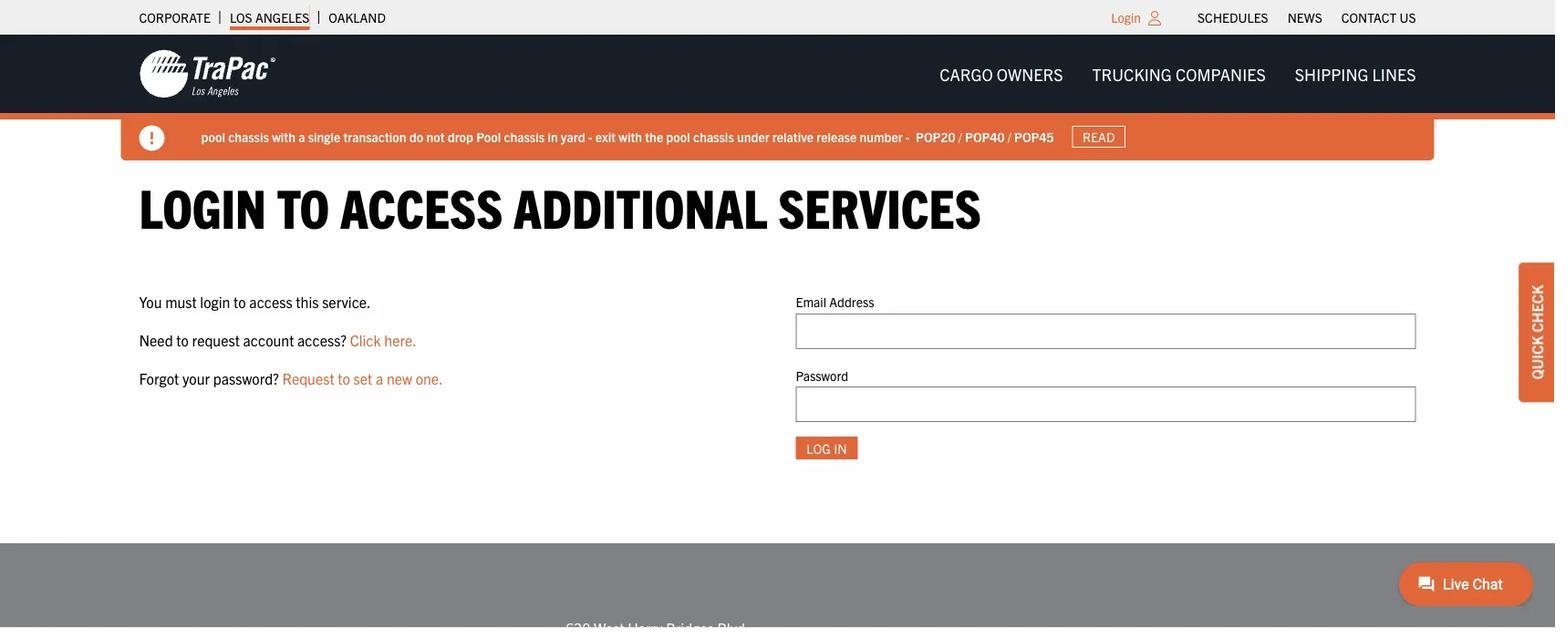 Task type: vqa. For each thing, say whether or not it's contained in the screenshot.
Medium to the middle
no



Task type: describe. For each thing, give the bounding box(es) containing it.
2 pool from the left
[[666, 128, 690, 145]]

to right login
[[234, 293, 246, 311]]

light image
[[1149, 11, 1161, 26]]

los angeles
[[230, 9, 310, 26]]

pop45
[[1014, 128, 1054, 145]]

pool
[[476, 128, 501, 145]]

pop20
[[916, 128, 956, 145]]

access
[[340, 172, 503, 239]]

quick check link
[[1519, 262, 1555, 403]]

angeles
[[255, 9, 310, 26]]

los
[[230, 9, 252, 26]]

request to set a new one. link
[[282, 369, 443, 387]]

cargo owners
[[940, 63, 1063, 84]]

to down single
[[277, 172, 330, 239]]

2 chassis from the left
[[504, 128, 545, 145]]

oakland link
[[329, 5, 386, 30]]

new
[[387, 369, 412, 387]]

the
[[645, 128, 663, 145]]

additional
[[514, 172, 768, 239]]

cargo
[[940, 63, 993, 84]]

email address
[[796, 294, 874, 310]]

1 chassis from the left
[[228, 128, 269, 145]]

schedules
[[1198, 9, 1269, 26]]

single
[[308, 128, 341, 145]]

your
[[182, 369, 210, 387]]

news
[[1288, 9, 1323, 26]]

2 with from the left
[[619, 128, 642, 145]]

0 horizontal spatial a
[[298, 128, 305, 145]]

login
[[200, 293, 230, 311]]

not
[[426, 128, 445, 145]]

email
[[796, 294, 827, 310]]

corporate
[[139, 9, 211, 26]]

this
[[296, 293, 319, 311]]

2 / from the left
[[1008, 128, 1012, 145]]

contact us
[[1342, 9, 1416, 26]]

click here. link
[[350, 331, 417, 349]]

login link
[[1111, 9, 1141, 26]]

password?
[[213, 369, 279, 387]]

menu bar containing cargo owners
[[925, 55, 1431, 92]]

none submit inside login to access additional services main content
[[796, 437, 858, 460]]

read link
[[1072, 126, 1126, 148]]

click
[[350, 331, 381, 349]]

trucking
[[1092, 63, 1172, 84]]

contact us link
[[1342, 5, 1416, 30]]

news link
[[1288, 5, 1323, 30]]

account
[[243, 331, 294, 349]]

cargo owners link
[[925, 55, 1078, 92]]

trucking companies
[[1092, 63, 1266, 84]]

need
[[139, 331, 173, 349]]

in
[[548, 128, 558, 145]]

transaction
[[343, 128, 406, 145]]

check
[[1528, 285, 1546, 333]]

2 - from the left
[[906, 128, 910, 145]]

los angeles image
[[139, 48, 276, 99]]

contact
[[1342, 9, 1397, 26]]

los angeles link
[[230, 5, 310, 30]]

owners
[[997, 63, 1063, 84]]

lines
[[1373, 63, 1416, 84]]

us
[[1400, 9, 1416, 26]]



Task type: locate. For each thing, give the bounding box(es) containing it.
0 vertical spatial login
[[1111, 9, 1141, 26]]

address
[[830, 294, 874, 310]]

pool
[[201, 128, 225, 145], [666, 128, 690, 145]]

one.
[[416, 369, 443, 387]]

1 vertical spatial a
[[376, 369, 383, 387]]

1 vertical spatial login
[[139, 172, 266, 239]]

corporate link
[[139, 5, 211, 30]]

login left light icon
[[1111, 9, 1141, 26]]

a inside main content
[[376, 369, 383, 387]]

0 vertical spatial menu bar
[[1188, 5, 1426, 30]]

login down solid image
[[139, 172, 266, 239]]

under
[[737, 128, 770, 145]]

exit
[[595, 128, 616, 145]]

-
[[588, 128, 593, 145], [906, 128, 910, 145]]

- left 'exit'
[[588, 128, 593, 145]]

shipping
[[1295, 63, 1369, 84]]

1 / from the left
[[959, 128, 962, 145]]

must
[[165, 293, 197, 311]]

/ left pop45
[[1008, 128, 1012, 145]]

do
[[409, 128, 423, 145]]

Password password field
[[796, 387, 1416, 422]]

banner containing cargo owners
[[0, 35, 1555, 161]]

Email Address text field
[[796, 314, 1416, 349]]

None submit
[[796, 437, 858, 460]]

menu bar containing schedules
[[1188, 5, 1426, 30]]

a
[[298, 128, 305, 145], [376, 369, 383, 387]]

to right need on the left bottom of the page
[[176, 331, 189, 349]]

forgot your password? request to set a new one.
[[139, 369, 443, 387]]

request
[[282, 369, 334, 387]]

yard
[[561, 128, 585, 145]]

number
[[860, 128, 903, 145]]

with
[[272, 128, 296, 145], [619, 128, 642, 145]]

password
[[796, 367, 849, 383]]

access
[[249, 293, 293, 311]]

0 vertical spatial a
[[298, 128, 305, 145]]

forgot
[[139, 369, 179, 387]]

pool right the
[[666, 128, 690, 145]]

1 horizontal spatial -
[[906, 128, 910, 145]]

chassis down los angeles image
[[228, 128, 269, 145]]

drop
[[448, 128, 473, 145]]

0 horizontal spatial pool
[[201, 128, 225, 145]]

pop40
[[965, 128, 1005, 145]]

3 chassis from the left
[[693, 128, 734, 145]]

1 horizontal spatial chassis
[[504, 128, 545, 145]]

solid image
[[139, 125, 165, 151]]

login
[[1111, 9, 1141, 26], [139, 172, 266, 239]]

menu bar
[[1188, 5, 1426, 30], [925, 55, 1431, 92]]

need to request account access? click here.
[[139, 331, 417, 349]]

access?
[[297, 331, 347, 349]]

request
[[192, 331, 240, 349]]

login to access additional services main content
[[121, 172, 1435, 489]]

1 with from the left
[[272, 128, 296, 145]]

login for login to access additional services
[[139, 172, 266, 239]]

menu bar up shipping
[[1188, 5, 1426, 30]]

a left single
[[298, 128, 305, 145]]

pool chassis with a single transaction  do not drop pool chassis in yard -  exit with the pool chassis under relative release number -  pop20 / pop40 / pop45
[[201, 128, 1054, 145]]

0 horizontal spatial with
[[272, 128, 296, 145]]

trucking companies link
[[1078, 55, 1281, 92]]

0 horizontal spatial -
[[588, 128, 593, 145]]

- right number
[[906, 128, 910, 145]]

quick
[[1528, 336, 1546, 380]]

1 horizontal spatial with
[[619, 128, 642, 145]]

set
[[354, 369, 372, 387]]

login inside main content
[[139, 172, 266, 239]]

oakland
[[329, 9, 386, 26]]

/
[[959, 128, 962, 145], [1008, 128, 1012, 145]]

login to access additional services
[[139, 172, 981, 239]]

0 horizontal spatial /
[[959, 128, 962, 145]]

you must login to access this service.
[[139, 293, 371, 311]]

/ right pop20
[[959, 128, 962, 145]]

read
[[1083, 129, 1115, 145]]

1 vertical spatial menu bar
[[925, 55, 1431, 92]]

banner
[[0, 35, 1555, 161]]

companies
[[1176, 63, 1266, 84]]

login for login "link"
[[1111, 9, 1141, 26]]

relative
[[773, 128, 814, 145]]

2 horizontal spatial chassis
[[693, 128, 734, 145]]

you
[[139, 293, 162, 311]]

chassis
[[228, 128, 269, 145], [504, 128, 545, 145], [693, 128, 734, 145]]

with left single
[[272, 128, 296, 145]]

release
[[817, 128, 857, 145]]

chassis left in
[[504, 128, 545, 145]]

0 horizontal spatial login
[[139, 172, 266, 239]]

a right set
[[376, 369, 383, 387]]

0 horizontal spatial chassis
[[228, 128, 269, 145]]

1 horizontal spatial pool
[[666, 128, 690, 145]]

shipping lines link
[[1281, 55, 1431, 92]]

services
[[778, 172, 981, 239]]

here.
[[384, 331, 417, 349]]

footer
[[0, 544, 1555, 629]]

1 horizontal spatial /
[[1008, 128, 1012, 145]]

with left the
[[619, 128, 642, 145]]

service.
[[322, 293, 371, 311]]

chassis left "under"
[[693, 128, 734, 145]]

shipping lines
[[1295, 63, 1416, 84]]

schedules link
[[1198, 5, 1269, 30]]

menu bar down light icon
[[925, 55, 1431, 92]]

1 horizontal spatial a
[[376, 369, 383, 387]]

1 horizontal spatial login
[[1111, 9, 1141, 26]]

pool right solid image
[[201, 128, 225, 145]]

1 - from the left
[[588, 128, 593, 145]]

quick check
[[1528, 285, 1546, 380]]

to left set
[[338, 369, 350, 387]]

1 pool from the left
[[201, 128, 225, 145]]

to
[[277, 172, 330, 239], [234, 293, 246, 311], [176, 331, 189, 349], [338, 369, 350, 387]]



